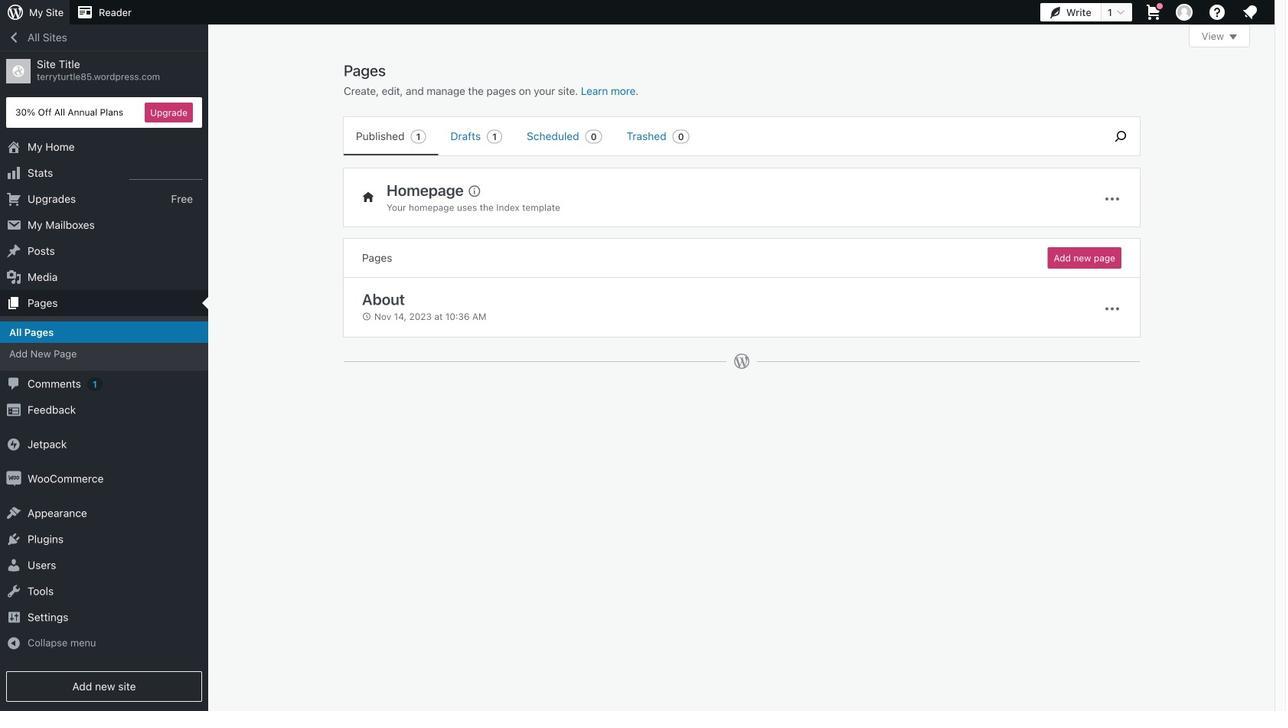 Task type: locate. For each thing, give the bounding box(es) containing it.
main content
[[344, 25, 1250, 385]]

manage your notifications image
[[1241, 3, 1260, 21]]

0 vertical spatial img image
[[6, 437, 21, 452]]

None search field
[[1102, 117, 1140, 155]]

img image
[[6, 437, 21, 452], [6, 471, 21, 487]]

1 vertical spatial img image
[[6, 471, 21, 487]]

help image
[[1208, 3, 1227, 21]]

my profile image
[[1176, 4, 1193, 21]]

highest hourly views 0 image
[[129, 170, 202, 180]]

2 toggle menu image from the top
[[1103, 300, 1122, 318]]

toggle menu image
[[1103, 190, 1122, 208], [1103, 300, 1122, 318]]

0 vertical spatial toggle menu image
[[1103, 190, 1122, 208]]

menu
[[344, 117, 1094, 155]]

1 vertical spatial toggle menu image
[[1103, 300, 1122, 318]]

open search image
[[1102, 127, 1140, 145]]



Task type: describe. For each thing, give the bounding box(es) containing it.
2 img image from the top
[[6, 471, 21, 487]]

1 toggle menu image from the top
[[1103, 190, 1122, 208]]

my shopping cart image
[[1145, 3, 1163, 21]]

closed image
[[1230, 34, 1237, 40]]

1 img image from the top
[[6, 437, 21, 452]]

more information image
[[467, 184, 481, 197]]



Task type: vqa. For each thing, say whether or not it's contained in the screenshot.
jetpack stats main content
no



